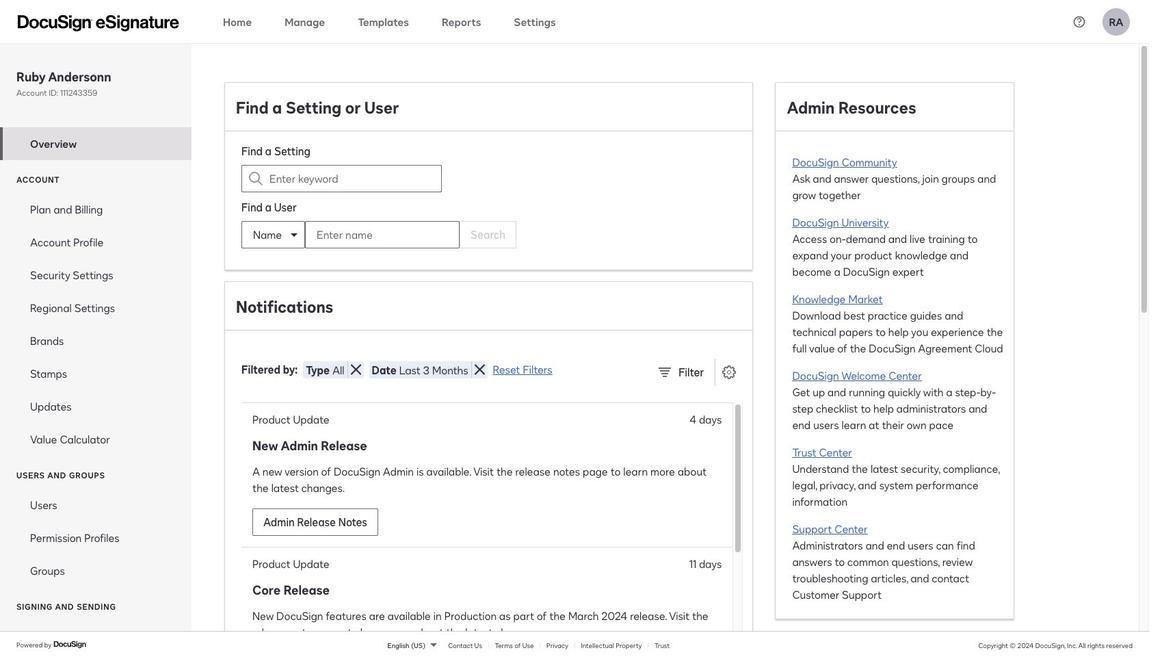 Task type: describe. For each thing, give the bounding box(es) containing it.
Enter name text field
[[306, 222, 432, 248]]

docusign admin image
[[18, 15, 179, 31]]

users and groups element
[[0, 489, 192, 587]]



Task type: locate. For each thing, give the bounding box(es) containing it.
Enter keyword text field
[[270, 166, 414, 192]]

docusign image
[[53, 639, 88, 650]]

account element
[[0, 193, 192, 456]]



Task type: vqa. For each thing, say whether or not it's contained in the screenshot.
the Signing and Sending element
no



